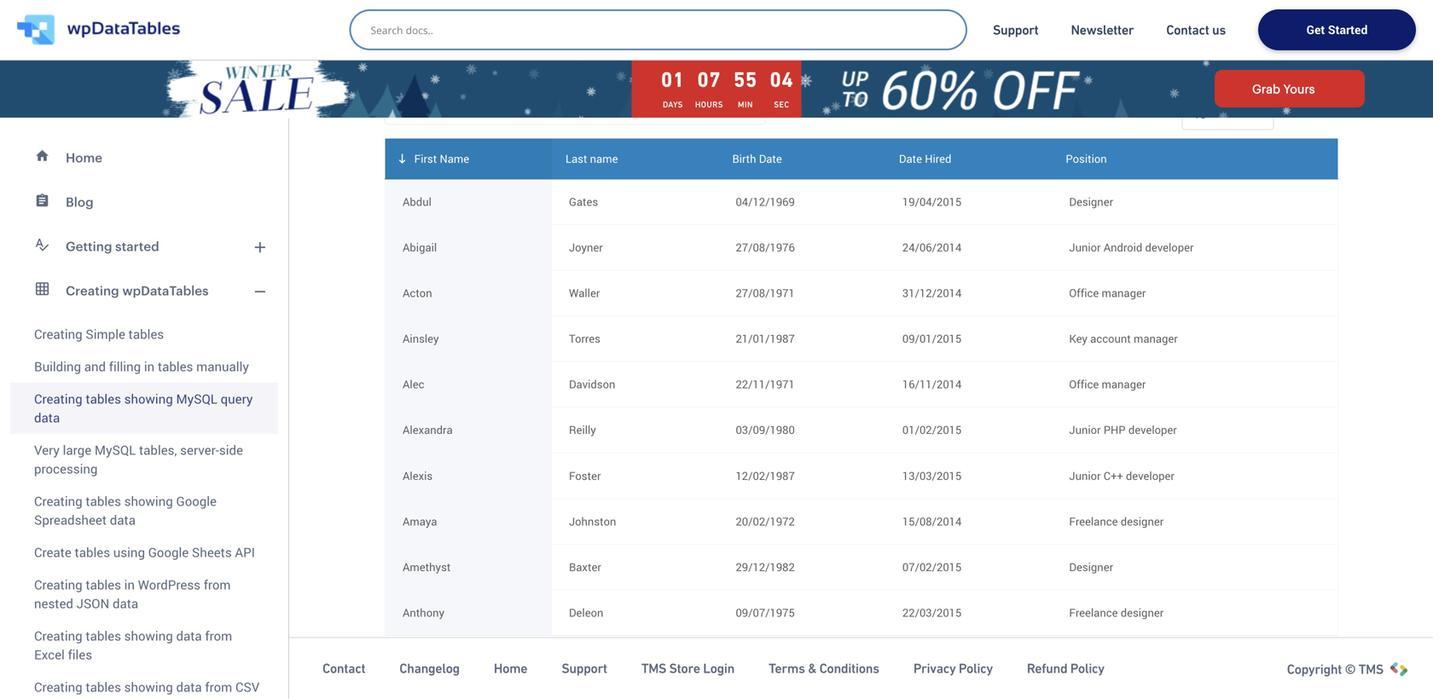 Task type: locate. For each thing, give the bounding box(es) containing it.
first inside first name: activate to sort column descending 'element'
[[414, 151, 437, 166]]

from text field up to text box
[[736, 645, 868, 676]]

1 vertical spatial office
[[1069, 377, 1099, 392]]

from inside creating tables in wordpress from nested json data
[[204, 576, 231, 594]]

09/01/2015
[[903, 331, 962, 346]]

1 vertical spatial from
[[205, 627, 232, 645]]

first name
[[414, 151, 469, 166], [443, 669, 505, 685]]

policy up to text field
[[959, 661, 993, 677]]

0 vertical spatial home link
[[10, 136, 278, 180]]

contact for contact
[[322, 661, 365, 677]]

anthony
[[403, 605, 444, 621]]

0 horizontal spatial selected
[[625, 671, 667, 686]]

0 vertical spatial files
[[68, 646, 92, 664]]

2 office from the top
[[1069, 377, 1099, 392]]

0 vertical spatial office manager
[[1069, 285, 1146, 301]]

junior left php
[[1069, 422, 1101, 438]]

mysql left 'query'
[[176, 390, 217, 408]]

creating inside creating tables showing mysql query data
[[34, 390, 82, 408]]

developer right c++ at the right of page
[[1126, 468, 1175, 484]]

home
[[66, 150, 102, 165], [494, 661, 527, 677]]

days
[[663, 100, 683, 110]]

0 vertical spatial name
[[440, 151, 469, 166]]

tables inside creating tables in wordpress from nested json data
[[86, 576, 121, 594]]

2 junior from the top
[[1069, 422, 1101, 438]]

let's create the table first, as demonstrated in the following step-by-step tutorial.
[[371, 6, 833, 20]]

creating inside creating simple tables link
[[34, 325, 82, 343]]

first for first name: activate to sort column descending 'element' at the left of the page
[[414, 151, 437, 166]]

0 horizontal spatial policy
[[959, 661, 993, 677]]

creating up 'spreadsheet'
[[34, 493, 82, 510]]

showing down the building and filling in tables manually link
[[124, 390, 173, 408]]

1 horizontal spatial policy
[[1070, 661, 1105, 677]]

From text field
[[736, 645, 868, 676], [903, 645, 1035, 676]]

policy right refund
[[1070, 661, 1105, 677]]

tables inside creating tables showing data from csv files
[[86, 679, 121, 696]]

1 designer from the top
[[1069, 194, 1113, 209]]

selected
[[625, 671, 667, 686], [1125, 671, 1168, 686]]

0 vertical spatial freelance
[[1069, 514, 1118, 529]]

tables inside "creating tables showing data from excel files"
[[86, 627, 121, 645]]

0 horizontal spatial nothing
[[583, 671, 622, 686]]

store
[[669, 661, 700, 677]]

1 nothing selected button from the left
[[583, 663, 701, 694]]

nothing right refund
[[1083, 671, 1123, 686]]

last name: activate to sort column ascending element
[[552, 139, 719, 179]]

designer for 19/04/2015
[[1069, 194, 1113, 209]]

create
[[34, 544, 71, 561]]

getting started
[[66, 239, 159, 254]]

3 showing from the top
[[124, 627, 173, 645]]

data up very
[[34, 409, 60, 427]]

creating up the "excel"
[[34, 627, 82, 645]]

position: activate to sort column ascending element
[[1052, 139, 1338, 179]]

in right filling
[[144, 358, 155, 375]]

creating tables in wordpress from nested json data link
[[10, 569, 278, 620]]

1 vertical spatial designer
[[1069, 560, 1113, 575]]

creating for creating simple tables
[[34, 325, 82, 343]]

tables left "using"
[[75, 544, 110, 561]]

first name inside 'element'
[[414, 151, 469, 166]]

step
[[760, 6, 785, 20]]

0 horizontal spatial date
[[759, 151, 782, 166]]

junior left android
[[1069, 240, 1101, 255]]

0 vertical spatial office
[[1069, 285, 1099, 301]]

excel
[[34, 646, 65, 664]]

contact for contact us
[[1166, 22, 1209, 38]]

office up key
[[1069, 285, 1099, 301]]

tables down "json"
[[86, 627, 121, 645]]

1 vertical spatial freelance designer
[[1069, 605, 1164, 621]]

tms left store
[[641, 661, 666, 677]]

1 designer from the top
[[1121, 514, 1164, 529]]

0 horizontal spatial the
[[440, 6, 459, 20]]

data left csv
[[176, 679, 202, 696]]

in down "using"
[[124, 576, 135, 594]]

2 from text field from the left
[[903, 645, 1035, 676]]

0 vertical spatial contact
[[1166, 22, 1209, 38]]

freelance for 22/03/2015
[[1069, 605, 1118, 621]]

creating up creating simple tables
[[66, 283, 119, 298]]

tables for creating tables showing mysql query data
[[86, 390, 121, 408]]

0 horizontal spatial first
[[414, 151, 437, 166]]

terms & conditions
[[769, 661, 879, 677]]

first name down anthony
[[443, 669, 505, 685]]

first name: activate to sort column descending element
[[385, 139, 552, 179]]

1 junior from the top
[[1069, 240, 1101, 255]]

0 horizontal spatial in
[[124, 576, 135, 594]]

1 vertical spatial office manager
[[1069, 377, 1146, 392]]

first inside first name "button"
[[446, 669, 470, 685]]

newsletter link
[[1071, 21, 1134, 38]]

0 vertical spatial freelance designer
[[1069, 514, 1164, 529]]

1 vertical spatial home
[[494, 661, 527, 677]]

contact
[[1166, 22, 1209, 38], [322, 661, 365, 677]]

1 horizontal spatial in
[[144, 358, 155, 375]]

2 designer from the top
[[1121, 605, 1164, 621]]

junior c++ developer
[[1069, 468, 1175, 484]]

developer right android
[[1145, 240, 1194, 255]]

torres
[[569, 331, 601, 346]]

1 vertical spatial first name
[[443, 669, 505, 685]]

home right "changelog"
[[494, 661, 527, 677]]

1 date from the left
[[759, 151, 782, 166]]

tables up "json"
[[86, 576, 121, 594]]

0 vertical spatial google
[[176, 493, 217, 510]]

freelance up refund policy link
[[1069, 605, 1118, 621]]

data up "using"
[[110, 511, 136, 529]]

22/11/1971
[[736, 377, 795, 392]]

server-
[[180, 441, 219, 459]]

contact us link
[[1166, 21, 1226, 38]]

data right "json"
[[113, 595, 138, 613]]

1 vertical spatial google
[[148, 544, 189, 561]]

1 horizontal spatial nothing
[[1083, 671, 1123, 686]]

freelance
[[1069, 514, 1118, 529], [1069, 605, 1118, 621]]

showing inside creating tables showing data from csv files
[[124, 679, 173, 696]]

designer for 15/08/2014
[[1121, 514, 1164, 529]]

1 horizontal spatial from text field
[[903, 645, 1035, 676]]

creating inside creating wpdatatables link
[[66, 283, 119, 298]]

0 vertical spatial developer
[[1145, 240, 1194, 255]]

home link
[[10, 136, 278, 180], [494, 660, 527, 678]]

2 vertical spatial developer
[[1126, 468, 1175, 484]]

refund
[[1027, 661, 1068, 677]]

copyright © tms
[[1287, 662, 1384, 677]]

2 vertical spatial junior
[[1069, 468, 1101, 484]]

1 policy from the left
[[959, 661, 993, 677]]

data down wordpress
[[176, 627, 202, 645]]

from inside "creating tables showing data from excel files"
[[205, 627, 232, 645]]

nothing selected right refund
[[1083, 671, 1168, 686]]

1 vertical spatial junior
[[1069, 422, 1101, 438]]

files right the "excel"
[[68, 646, 92, 664]]

creating tables showing data from csv files
[[34, 679, 260, 700]]

create
[[400, 6, 437, 20]]

manager for 16/11/2014
[[1102, 377, 1146, 392]]

1 vertical spatial designer
[[1121, 605, 1164, 621]]

developer
[[1145, 240, 1194, 255], [1129, 422, 1177, 438], [1126, 468, 1175, 484]]

creating inside creating tables showing data from csv files
[[34, 679, 82, 696]]

home up "blog"
[[66, 150, 102, 165]]

0 vertical spatial from
[[204, 576, 231, 594]]

files inside creating tables showing data from csv files
[[34, 697, 58, 700]]

0 horizontal spatial support link
[[562, 660, 607, 678]]

create tables using google sheets api link
[[10, 537, 278, 569]]

0 horizontal spatial from text field
[[736, 645, 868, 676]]

1 horizontal spatial files
[[68, 646, 92, 664]]

the left following
[[635, 6, 654, 20]]

refund policy
[[1027, 661, 1105, 677]]

the
[[440, 6, 459, 20], [635, 6, 654, 20]]

alexis
[[403, 468, 433, 484]]

creating wpdatatables link
[[10, 269, 278, 313]]

freelance designer up refund policy link
[[1069, 605, 1164, 621]]

data inside "creating tables showing data from excel files"
[[176, 627, 202, 645]]

1 horizontal spatial nothing selected button
[[1083, 663, 1320, 694]]

c++
[[1104, 468, 1123, 484]]

google up wordpress
[[148, 544, 189, 561]]

tms
[[641, 661, 666, 677], [1359, 662, 1384, 677]]

manager up key account manager on the top of the page
[[1102, 285, 1146, 301]]

junior left c++ at the right of page
[[1069, 468, 1101, 484]]

name
[[440, 151, 469, 166], [473, 669, 505, 685]]

0 horizontal spatial mysql
[[95, 441, 136, 459]]

building and filling in tables manually
[[34, 358, 249, 375]]

creating up building
[[34, 325, 82, 343]]

first
[[414, 151, 437, 166], [446, 669, 470, 685]]

creating for creating tables in wordpress from nested json data
[[34, 576, 82, 594]]

data inside creating tables showing data from csv files
[[176, 679, 202, 696]]

building and filling in tables manually link
[[10, 351, 278, 383]]

0 vertical spatial first name
[[414, 151, 469, 166]]

nothing down "deleon"
[[583, 671, 622, 686]]

tables inside the creating tables showing google spreadsheet data
[[86, 493, 121, 510]]

manager right account
[[1134, 331, 1178, 346]]

1 vertical spatial first
[[446, 669, 470, 685]]

name inside 'element'
[[440, 151, 469, 166]]

1 horizontal spatial tms
[[1359, 662, 1384, 677]]

tables down and
[[86, 390, 121, 408]]

office manager
[[1069, 285, 1146, 301], [1069, 377, 1146, 392]]

1 vertical spatial files
[[34, 697, 58, 700]]

1 horizontal spatial first
[[446, 669, 470, 685]]

0 vertical spatial manager
[[1102, 285, 1146, 301]]

last name
[[566, 151, 618, 166]]

1 horizontal spatial mysql
[[176, 390, 217, 408]]

2 vertical spatial manager
[[1102, 377, 1146, 392]]

account
[[1090, 331, 1131, 346]]

1 vertical spatial contact
[[322, 661, 365, 677]]

from inside creating tables showing data from csv files
[[205, 679, 232, 696]]

0 horizontal spatial support
[[562, 661, 607, 677]]

0 vertical spatial support
[[993, 22, 1039, 38]]

developer for junior php developer
[[1129, 422, 1177, 438]]

0 horizontal spatial home
[[66, 150, 102, 165]]

1 horizontal spatial nothing selected
[[1083, 671, 1168, 686]]

us
[[1212, 22, 1226, 38]]

selected right refund policy link
[[1125, 671, 1168, 686]]

4 showing from the top
[[124, 679, 173, 696]]

office for 31/12/2014
[[1069, 285, 1099, 301]]

php
[[1104, 422, 1126, 438]]

0 vertical spatial first
[[414, 151, 437, 166]]

policy for refund policy
[[1070, 661, 1105, 677]]

nothing selected left store
[[583, 671, 667, 686]]

showing down the "creating tables showing data from excel files" link at the bottom of the page
[[124, 679, 173, 696]]

0 vertical spatial support link
[[993, 21, 1039, 38]]

from text field for to text box
[[736, 645, 868, 676]]

developer for junior c++ developer
[[1126, 468, 1175, 484]]

tms right ©
[[1359, 662, 1384, 677]]

mysql right large
[[95, 441, 136, 459]]

junior for junior android developer
[[1069, 240, 1101, 255]]

amethyst
[[403, 560, 451, 575]]

sec
[[774, 100, 790, 110]]

waller
[[569, 285, 600, 301]]

home link up "blog"
[[10, 136, 278, 180]]

showing inside the creating tables showing google spreadsheet data
[[124, 493, 173, 510]]

2 office manager from the top
[[1069, 377, 1146, 392]]

2 the from the left
[[635, 6, 654, 20]]

1 horizontal spatial the
[[635, 6, 654, 20]]

freelance designer down c++ at the right of page
[[1069, 514, 1164, 529]]

0 horizontal spatial nothing selected
[[583, 671, 667, 686]]

2 selected from the left
[[1125, 671, 1168, 686]]

2 showing from the top
[[124, 493, 173, 510]]

1 horizontal spatial name
[[473, 669, 505, 685]]

first name up abdul
[[414, 151, 469, 166]]

showing inside "creating tables showing data from excel files"
[[124, 627, 173, 645]]

data inside creating tables in wordpress from nested json data
[[113, 595, 138, 613]]

in right demonstrated
[[622, 6, 633, 20]]

0 horizontal spatial tms
[[641, 661, 666, 677]]

0 vertical spatial junior
[[1069, 240, 1101, 255]]

tables up 'spreadsheet'
[[86, 493, 121, 510]]

from for creating tables showing data from csv files
[[205, 679, 232, 696]]

tables down "creating tables showing data from excel files"
[[86, 679, 121, 696]]

1 freelance designer from the top
[[1069, 514, 1164, 529]]

tms store login link
[[641, 660, 735, 678]]

office manager down account
[[1069, 377, 1146, 392]]

office down key
[[1069, 377, 1099, 392]]

1 vertical spatial in
[[144, 358, 155, 375]]

1 horizontal spatial date
[[899, 151, 922, 166]]

creating for creating tables showing data from csv files
[[34, 679, 82, 696]]

0 horizontal spatial files
[[34, 697, 58, 700]]

1 from text field from the left
[[736, 645, 868, 676]]

3 junior from the top
[[1069, 468, 1101, 484]]

2 vertical spatial from
[[205, 679, 232, 696]]

1 horizontal spatial support link
[[993, 21, 1039, 38]]

showing inside creating tables showing mysql query data
[[124, 390, 173, 408]]

0 vertical spatial designer
[[1121, 514, 1164, 529]]

creating inside creating tables in wordpress from nested json data
[[34, 576, 82, 594]]

1 vertical spatial mysql
[[95, 441, 136, 459]]

davidson
[[569, 377, 615, 392]]

manually
[[196, 358, 249, 375]]

files inside "creating tables showing data from excel files"
[[68, 646, 92, 664]]

0 vertical spatial designer
[[1069, 194, 1113, 209]]

google
[[176, 493, 217, 510], [148, 544, 189, 561]]

03/09/1980
[[736, 422, 795, 438]]

1 vertical spatial name
[[473, 669, 505, 685]]

2 freelance designer from the top
[[1069, 605, 1164, 621]]

Search input search field
[[371, 18, 955, 42]]

first name inside "button"
[[443, 669, 505, 685]]

tables for creating tables in wordpress from nested json data
[[86, 576, 121, 594]]

in
[[622, 6, 633, 20], [144, 358, 155, 375], [124, 576, 135, 594]]

contact us
[[1166, 22, 1226, 38]]

started
[[1328, 21, 1368, 38]]

date left hired
[[899, 151, 922, 166]]

showing down "very large mysql tables, server-side processing" link
[[124, 493, 173, 510]]

0 horizontal spatial contact
[[322, 661, 365, 677]]

2 nothing selected from the left
[[1083, 671, 1168, 686]]

files down the "excel"
[[34, 697, 58, 700]]

position
[[1066, 151, 1107, 166]]

junior php developer
[[1069, 422, 1177, 438]]

wpdatatables - tables and charts manager wordpress plugin image
[[17, 15, 180, 45]]

date right birth
[[759, 151, 782, 166]]

files for creating tables showing data from csv files
[[34, 697, 58, 700]]

freelance down c++ at the right of page
[[1069, 514, 1118, 529]]

refund policy link
[[1027, 660, 1105, 678]]

selected left store
[[625, 671, 667, 686]]

0 vertical spatial mysql
[[176, 390, 217, 408]]

office manager up account
[[1069, 285, 1146, 301]]

1 office from the top
[[1069, 285, 1099, 301]]

1 vertical spatial support
[[562, 661, 607, 677]]

0 horizontal spatial name
[[440, 151, 469, 166]]

2 policy from the left
[[1070, 661, 1105, 677]]

2 vertical spatial in
[[124, 576, 135, 594]]

0 horizontal spatial nothing selected button
[[583, 663, 701, 694]]

creating up nested
[[34, 576, 82, 594]]

1 showing from the top
[[124, 390, 173, 408]]

showing down "creating tables in wordpress from nested json data" link
[[124, 627, 173, 645]]

creating
[[66, 283, 119, 298], [34, 325, 82, 343], [34, 390, 82, 408], [34, 493, 82, 510], [34, 576, 82, 594], [34, 627, 82, 645], [34, 679, 82, 696]]

large
[[63, 441, 91, 459]]

newsletter
[[1071, 22, 1134, 38]]

designer for 07/02/2015
[[1069, 560, 1113, 575]]

hours
[[695, 100, 723, 110]]

very large mysql tables, server-side processing
[[34, 441, 243, 478]]

1 horizontal spatial selected
[[1125, 671, 1168, 686]]

baxter
[[569, 560, 601, 575]]

creating down the "excel"
[[34, 679, 82, 696]]

data inside creating tables showing mysql query data
[[34, 409, 60, 427]]

privacy policy link
[[914, 660, 993, 678]]

creating for creating tables showing mysql query data
[[34, 390, 82, 408]]

google inside the creating tables showing google spreadsheet data
[[176, 493, 217, 510]]

1 office manager from the top
[[1069, 285, 1146, 301]]

showing for creating tables showing data from excel files
[[124, 627, 173, 645]]

creating inside the creating tables showing google spreadsheet data
[[34, 493, 82, 510]]

creating simple tables
[[34, 325, 164, 343]]

wordpress
[[138, 576, 200, 594]]

first name button
[[403, 662, 535, 693]]

1 freelance from the top
[[1069, 514, 1118, 529]]

the left table
[[440, 6, 459, 20]]

nothing selected
[[583, 671, 667, 686], [1083, 671, 1168, 686]]

1 horizontal spatial contact
[[1166, 22, 1209, 38]]

filling
[[109, 358, 141, 375]]

2 freelance from the top
[[1069, 605, 1118, 621]]

creating for creating tables showing google spreadsheet data
[[34, 493, 82, 510]]

1 horizontal spatial home link
[[494, 660, 527, 678]]

2 nothing selected button from the left
[[1083, 663, 1320, 694]]

1 horizontal spatial support
[[993, 22, 1039, 38]]

1 vertical spatial freelance
[[1069, 605, 1118, 621]]

1 vertical spatial manager
[[1134, 331, 1178, 346]]

files
[[68, 646, 92, 664], [34, 697, 58, 700]]

0 vertical spatial in
[[622, 6, 633, 20]]

from text field up to text field
[[903, 645, 1035, 676]]

name inside "button"
[[473, 669, 505, 685]]

policy
[[959, 661, 993, 677], [1070, 661, 1105, 677]]

creating inside "creating tables showing data from excel files"
[[34, 627, 82, 645]]

2 designer from the top
[[1069, 560, 1113, 575]]

developer right php
[[1129, 422, 1177, 438]]

2 nothing from the left
[[1083, 671, 1123, 686]]

tables inside creating tables showing mysql query data
[[86, 390, 121, 408]]

1 vertical spatial developer
[[1129, 422, 1177, 438]]

terms & conditions link
[[769, 660, 879, 678]]

manager down key account manager on the top of the page
[[1102, 377, 1146, 392]]

google down "server-"
[[176, 493, 217, 510]]

home link right "changelog"
[[494, 660, 527, 678]]

0 horizontal spatial home link
[[10, 136, 278, 180]]

creating down building
[[34, 390, 82, 408]]



Task type: describe. For each thing, give the bounding box(es) containing it.
alec
[[403, 377, 424, 392]]

first name for first name: activate to sort column descending 'element' at the left of the page
[[414, 151, 469, 166]]

tables for creating tables showing data from excel files
[[86, 627, 121, 645]]

blog link
[[10, 180, 278, 224]]

15/08/2014
[[903, 514, 962, 529]]

api
[[235, 544, 255, 561]]

name for first name: activate to sort column descending 'element' at the left of the page
[[440, 151, 469, 166]]

print
[[420, 66, 446, 82]]

19/04/2015
[[903, 194, 962, 209]]

last
[[566, 151, 587, 166]]

manager for 31/12/2014
[[1102, 285, 1146, 301]]

27/08/1971
[[736, 285, 795, 301]]

creating tables showing data from excel files link
[[10, 620, 278, 671]]

1 vertical spatial home link
[[494, 660, 527, 678]]

creating tables showing google spreadsheet data link
[[10, 485, 278, 537]]

android
[[1104, 240, 1143, 255]]

tables for creating tables showing google spreadsheet data
[[86, 493, 121, 510]]

junior for junior php developer
[[1069, 422, 1101, 438]]

10 button
[[1194, 100, 1262, 129]]

by-
[[742, 6, 760, 20]]

creating tables showing mysql query data link
[[10, 383, 278, 434]]

google for using
[[148, 544, 189, 561]]

privacy policy
[[914, 661, 993, 677]]

tables for create tables using google sheets api
[[75, 544, 110, 561]]

birth
[[732, 151, 756, 166]]

date hired: activate to sort column ascending element
[[885, 139, 1052, 179]]

alexandra
[[403, 422, 453, 438]]

first,
[[493, 6, 520, 20]]

gates
[[569, 194, 598, 209]]

20/02/1972
[[736, 514, 795, 529]]

1 selected from the left
[[625, 671, 667, 686]]

name for first name "button"
[[473, 669, 505, 685]]

joyner
[[569, 240, 603, 255]]

1 the from the left
[[440, 6, 459, 20]]

freelance designer for 22/03/2015
[[1069, 605, 1164, 621]]

55
[[734, 68, 757, 91]]

To text field
[[736, 680, 868, 700]]

office manager for 31/12/2014
[[1069, 285, 1146, 301]]

developer for junior android developer
[[1145, 240, 1194, 255]]

google for showing
[[176, 493, 217, 510]]

privacy
[[914, 661, 956, 677]]

ainsley
[[403, 331, 439, 346]]

grab
[[1252, 82, 1280, 96]]

building
[[34, 358, 81, 375]]

very large mysql tables, server-side processing link
[[10, 434, 278, 485]]

creating for creating tables showing data from excel files
[[34, 627, 82, 645]]

1 nothing from the left
[[583, 671, 622, 686]]

policy for privacy policy
[[959, 661, 993, 677]]

blog
[[66, 195, 94, 209]]

12/02/1987
[[736, 468, 795, 484]]

tables up the building and filling in tables manually link
[[128, 325, 164, 343]]

office for 16/11/2014
[[1069, 377, 1099, 392]]

birth date
[[732, 151, 782, 166]]

10
[[1194, 107, 1206, 122]]

01/02/2015
[[903, 422, 962, 438]]

let's
[[371, 6, 397, 20]]

spreadsheet
[[34, 511, 107, 529]]

07
[[697, 68, 721, 91]]

demonstrated
[[538, 6, 619, 20]]

Search form search field
[[371, 18, 955, 42]]

changelog link
[[399, 660, 460, 678]]

2 horizontal spatial in
[[622, 6, 633, 20]]

31/12/2014
[[903, 285, 962, 301]]

print button
[[385, 57, 462, 91]]

16/11/2014
[[903, 377, 962, 392]]

table
[[461, 6, 490, 20]]

grab yours link
[[1215, 70, 1365, 107]]

13/03/2015
[[903, 468, 962, 484]]

abigail
[[403, 240, 437, 255]]

first for first name "button"
[[446, 669, 470, 685]]

support for the bottom support link
[[562, 661, 607, 677]]

get started
[[1307, 21, 1368, 38]]

©
[[1345, 662, 1356, 677]]

creating tables in wordpress from nested json data
[[34, 576, 231, 613]]

tms store login
[[641, 661, 735, 677]]

&
[[808, 661, 817, 677]]

in inside the building and filling in tables manually link
[[144, 358, 155, 375]]

freelance for 15/08/2014
[[1069, 514, 1118, 529]]

reilly
[[569, 422, 596, 438]]

01
[[661, 68, 685, 91]]

amaya
[[403, 514, 437, 529]]

mysql inside creating tables showing mysql query data
[[176, 390, 217, 408]]

and
[[84, 358, 106, 375]]

22/03/2015
[[903, 605, 962, 621]]

step-
[[713, 6, 742, 20]]

tables down creating simple tables link on the left of page
[[158, 358, 193, 375]]

entries
[[1288, 106, 1325, 121]]

acton
[[403, 285, 432, 301]]

key account manager
[[1069, 331, 1178, 346]]

To text field
[[903, 680, 1035, 700]]

query
[[221, 390, 253, 408]]

tutorial.
[[788, 6, 833, 20]]

hired
[[925, 151, 952, 166]]

first name for first name "button"
[[443, 669, 505, 685]]

abdul
[[403, 194, 432, 209]]

office manager for 16/11/2014
[[1069, 377, 1146, 392]]

creating wpdatatables
[[66, 283, 209, 298]]

junior android developer
[[1069, 240, 1194, 255]]

files for creating tables showing data from excel files
[[68, 646, 92, 664]]

data inside the creating tables showing google spreadsheet data
[[110, 511, 136, 529]]

support for support link to the top
[[993, 22, 1039, 38]]

mysql inside very large mysql tables, server-side processing
[[95, 441, 136, 459]]

wpdatatables
[[122, 283, 209, 298]]

1 nothing selected from the left
[[583, 671, 667, 686]]

creating for creating wpdatatables
[[66, 283, 119, 298]]

2 date from the left
[[899, 151, 922, 166]]

deleon
[[569, 605, 603, 621]]

from text field for to text field
[[903, 645, 1035, 676]]

side
[[219, 441, 243, 459]]

show
[[1138, 106, 1168, 121]]

showing for creating tables showing mysql query data
[[124, 390, 173, 408]]

from for creating tables in wordpress from nested json data
[[204, 576, 231, 594]]

in inside creating tables in wordpress from nested json data
[[124, 576, 135, 594]]

create tables using google sheets api
[[34, 544, 255, 561]]

tables for creating tables showing data from csv files
[[86, 679, 121, 696]]

as
[[522, 6, 535, 20]]

junior for junior c++ developer
[[1069, 468, 1101, 484]]

simple
[[86, 325, 125, 343]]

04/12/1969
[[736, 194, 795, 209]]

get started link
[[1258, 9, 1416, 50]]

creating tables showing data from excel files
[[34, 627, 232, 664]]

designer for 22/03/2015
[[1121, 605, 1164, 621]]

29/12/1982
[[736, 560, 795, 575]]

1 horizontal spatial home
[[494, 661, 527, 677]]

from for creating tables showing data from excel files
[[205, 627, 232, 645]]

birth date: activate to sort column ascending element
[[719, 139, 885, 179]]

creating tables showing data from csv files link
[[10, 671, 278, 700]]

1 vertical spatial support link
[[562, 660, 607, 678]]

09/07/1975
[[736, 605, 795, 621]]

freelance designer for 15/08/2014
[[1069, 514, 1164, 529]]

showing for creating tables showing data from csv files
[[124, 679, 173, 696]]

0 vertical spatial home
[[66, 150, 102, 165]]

following
[[657, 6, 710, 20]]

showing for creating tables showing google spreadsheet data
[[124, 493, 173, 510]]



Task type: vqa. For each thing, say whether or not it's contained in the screenshot.


